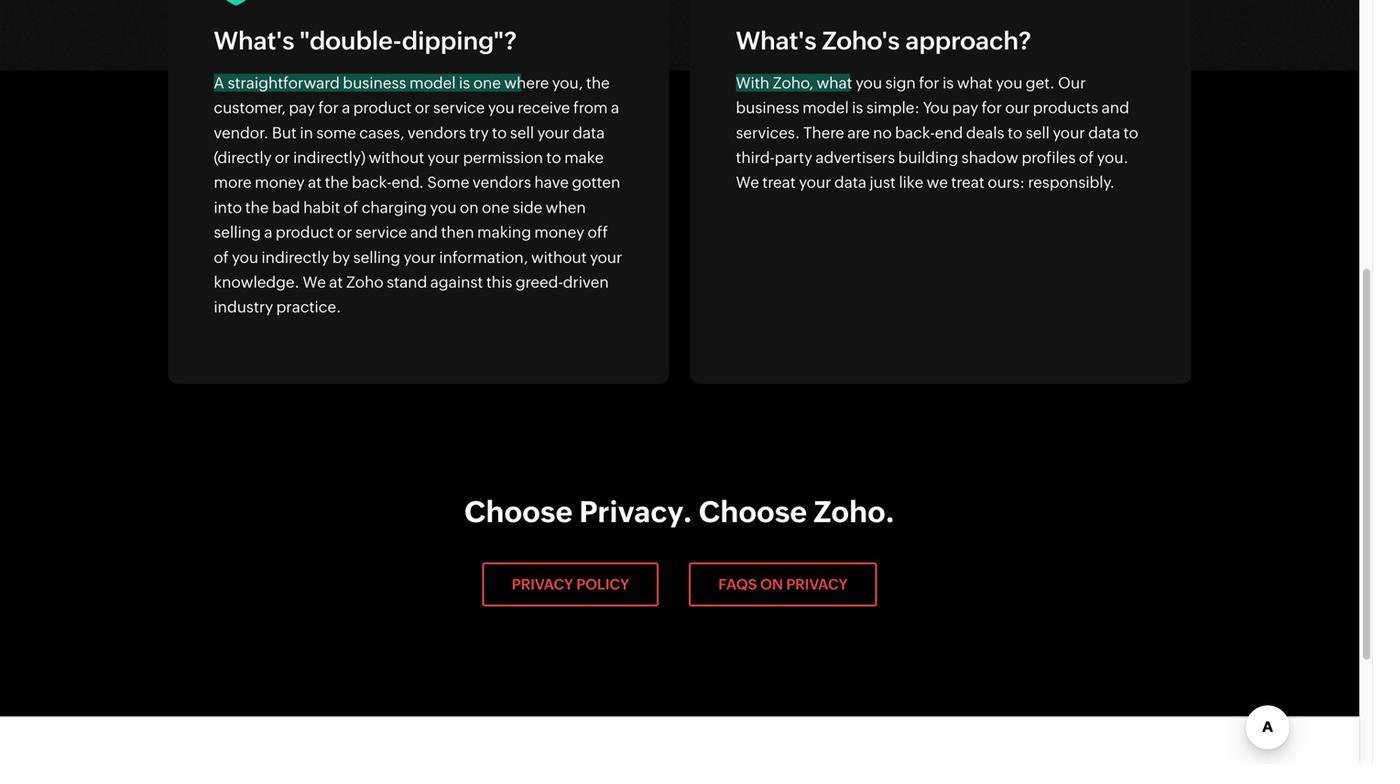Task type: vqa. For each thing, say whether or not it's contained in the screenshot.
Faqs On Privacy
yes



Task type: describe. For each thing, give the bounding box(es) containing it.
you down the some
[[430, 198, 457, 216]]

more
[[214, 173, 252, 191]]

2 what from the left
[[957, 74, 993, 92]]

0 horizontal spatial selling
[[214, 223, 261, 241]]

you left sign
[[856, 74, 882, 92]]

like
[[899, 173, 924, 191]]

2 choose from the left
[[699, 495, 807, 529]]

building
[[898, 148, 959, 166]]

1 vertical spatial selling
[[353, 248, 401, 266]]

service inside a straightforward business model is one where you, the customer, pay for a product or service you receive from a vendor.
[[433, 99, 485, 116]]

but
[[272, 123, 297, 141]]

off
[[588, 223, 608, 241]]

then
[[441, 223, 474, 241]]

greed-
[[516, 273, 563, 291]]

try
[[469, 123, 489, 141]]

product inside a straightforward business model is one where you, the customer, pay for a product or service you receive from a vendor.
[[353, 99, 412, 116]]

to up 'you.'
[[1124, 123, 1139, 141]]

habit
[[303, 198, 340, 216]]

your down products
[[1053, 123, 1085, 141]]

to down the our
[[1008, 123, 1023, 141]]

you inside a straightforward business model is one where you, the customer, pay for a product or service you receive from a vendor.
[[488, 99, 515, 116]]

deals
[[966, 123, 1005, 141]]

for inside the our business model is simple: you pay for our products and services. there are no back-end deals to sell your data to third-party advertisers building shadow profiles of you. we treat your data just like we treat ours: responsibly.
[[982, 99, 1002, 116]]

permission
[[463, 148, 543, 166]]

making
[[477, 223, 531, 241]]

industry
[[214, 298, 273, 316]]

business inside a straightforward business model is one where you, the customer, pay for a product or service you receive from a vendor.
[[343, 74, 406, 92]]

1 horizontal spatial for
[[919, 74, 940, 92]]

your down "party"
[[799, 173, 831, 191]]

0 horizontal spatial money
[[255, 173, 305, 191]]

you.
[[1097, 148, 1129, 166]]

faqs
[[719, 576, 757, 593]]

get.
[[1026, 74, 1055, 92]]

we inside the our business model is simple: you pay for our products and services. there are no back-end deals to sell your data to third-party advertisers building shadow profiles of you. we treat your data just like we treat ours: responsibly.
[[736, 173, 759, 191]]

some
[[427, 173, 470, 191]]

there
[[804, 123, 845, 141]]

you
[[923, 99, 949, 116]]

you,
[[552, 74, 583, 92]]

one inside a straightforward business model is one where you, the customer, pay for a product or service you receive from a vendor.
[[473, 74, 501, 92]]

1 vertical spatial at
[[329, 273, 343, 291]]

or inside a straightforward business model is one where you, the customer, pay for a product or service you receive from a vendor.
[[415, 99, 430, 116]]

cases,
[[359, 123, 405, 141]]

our business model is simple: you pay for our products and services. there are no back-end deals to sell your data to third-party advertisers building shadow profiles of you. we treat your data just like we treat ours: responsibly.
[[736, 74, 1139, 191]]

information,
[[439, 248, 528, 266]]

with zoho, what you sign for is what you get.
[[736, 74, 1055, 92]]

1 horizontal spatial the
[[325, 173, 349, 191]]

ours:
[[988, 173, 1025, 191]]

profiles
[[1022, 148, 1076, 166]]

we
[[927, 173, 948, 191]]

have
[[534, 173, 569, 191]]

and inside but in some cases, vendors try to sell your data (directly or indirectly) without your permission to make more money at the back-end. some vendors have gotten into the bad habit of charging you on one side when selling a product or service and then making money off of you indirectly by selling your information, without your knowledge. we at zoho stand against this greed-driven industry practice.
[[410, 223, 438, 241]]

you up the our
[[996, 74, 1023, 92]]

side
[[513, 198, 543, 216]]

against
[[430, 273, 483, 291]]

1 horizontal spatial a
[[342, 99, 350, 116]]

a straightforward business model is one where you, the customer, pay for a product or service you receive from a vendor.
[[214, 74, 619, 141]]

1 horizontal spatial without
[[531, 248, 587, 266]]

business inside the our business model is simple: you pay for our products and services. there are no back-end deals to sell your data to third-party advertisers building shadow profiles of you. we treat your data just like we treat ours: responsibly.
[[736, 99, 800, 116]]

to up have
[[546, 148, 561, 166]]

2 treat from the left
[[951, 173, 985, 191]]

responsibly.
[[1028, 173, 1115, 191]]

our
[[1005, 99, 1030, 116]]

advertisers
[[816, 148, 895, 166]]

0 vertical spatial vendors
[[408, 123, 466, 141]]

"double-
[[300, 26, 402, 55]]

zoho
[[346, 273, 384, 291]]

zoho,
[[773, 74, 814, 92]]

of inside the our business model is simple: you pay for our products and services. there are no back-end deals to sell your data to third-party advertisers building shadow profiles of you. we treat your data just like we treat ours: responsibly.
[[1079, 148, 1094, 166]]

privacy policy
[[512, 576, 629, 593]]

indirectly
[[262, 248, 329, 266]]

1 horizontal spatial data
[[835, 173, 867, 191]]

charging
[[362, 198, 427, 216]]

just
[[870, 173, 896, 191]]

for inside a straightforward business model is one where you, the customer, pay for a product or service you receive from a vendor.
[[318, 99, 339, 116]]

sell inside the our business model is simple: you pay for our products and services. there are no back-end deals to sell your data to third-party advertisers building shadow profiles of you. we treat your data just like we treat ours: responsibly.
[[1026, 123, 1050, 141]]

from
[[573, 99, 608, 116]]

zoho.
[[814, 495, 895, 529]]

what's zoho's approach?
[[736, 26, 1032, 55]]

you up knowledge.
[[232, 248, 258, 266]]

gotten
[[572, 173, 621, 191]]

your down receive
[[537, 123, 570, 141]]

is inside a straightforward business model is one where you, the customer, pay for a product or service you receive from a vendor.
[[459, 74, 470, 92]]

stand
[[387, 273, 427, 291]]

no
[[873, 123, 892, 141]]

1 treat from the left
[[763, 173, 796, 191]]

1 what from the left
[[817, 74, 853, 92]]

privacy policy link
[[483, 562, 659, 606]]

2 horizontal spatial a
[[611, 99, 619, 116]]

data inside but in some cases, vendors try to sell your data (directly or indirectly) without your permission to make more money at the back-end. some vendors have gotten into the bad habit of charging you on one side when selling a product or service and then making money off of you indirectly by selling your information, without your knowledge. we at zoho stand against this greed-driven industry practice.
[[573, 123, 605, 141]]

sell inside but in some cases, vendors try to sell your data (directly or indirectly) without your permission to make more money at the back-end. some vendors have gotten into the bad habit of charging you on one side when selling a product or service and then making money off of you indirectly by selling your information, without your knowledge. we at zoho stand against this greed-driven industry practice.
[[510, 123, 534, 141]]

products
[[1033, 99, 1099, 116]]



Task type: locate. For each thing, give the bounding box(es) containing it.
0 horizontal spatial at
[[308, 173, 322, 191]]

business down what's "double-dipping"?
[[343, 74, 406, 92]]

1 horizontal spatial choose
[[699, 495, 807, 529]]

0 vertical spatial product
[[353, 99, 412, 116]]

what's for what's "double-dipping"?
[[214, 26, 295, 55]]

one up the making
[[482, 198, 510, 216]]

without
[[369, 148, 424, 166], [531, 248, 587, 266]]

choose privacy. choose zoho.
[[465, 495, 895, 529]]

is
[[459, 74, 470, 92], [943, 74, 954, 92], [852, 99, 863, 116]]

1 vertical spatial business
[[736, 99, 800, 116]]

2 vertical spatial of
[[214, 248, 229, 266]]

what's up zoho, in the right top of the page
[[736, 26, 817, 55]]

simple:
[[867, 99, 920, 116]]

2 horizontal spatial of
[[1079, 148, 1094, 166]]

0 horizontal spatial we
[[303, 273, 326, 291]]

0 vertical spatial or
[[415, 99, 430, 116]]

0 vertical spatial money
[[255, 173, 305, 191]]

or up by
[[337, 223, 352, 241]]

1 vertical spatial we
[[303, 273, 326, 291]]

privacy left policy
[[512, 576, 573, 593]]

0 horizontal spatial data
[[573, 123, 605, 141]]

third-
[[736, 148, 775, 166]]

service
[[433, 99, 485, 116], [356, 223, 407, 241]]

product inside but in some cases, vendors try to sell your data (directly or indirectly) without your permission to make more money at the back-end. some vendors have gotten into the bad habit of charging you on one side when selling a product or service and then making money off of you indirectly by selling your information, without your knowledge. we at zoho stand against this greed-driven industry practice.
[[276, 223, 334, 241]]

is up you
[[943, 74, 954, 92]]

(directly
[[214, 148, 272, 166]]

what's for what's zoho's approach?
[[736, 26, 817, 55]]

treat down "party"
[[763, 173, 796, 191]]

on up then at the top left of the page
[[460, 198, 479, 216]]

shadow
[[962, 148, 1019, 166]]

we inside but in some cases, vendors try to sell your data (directly or indirectly) without your permission to make more money at the back-end. some vendors have gotten into the bad habit of charging you on one side when selling a product or service and then making money off of you indirectly by selling your information, without your knowledge. we at zoho stand against this greed-driven industry practice.
[[303, 273, 326, 291]]

and left then at the top left of the page
[[410, 223, 438, 241]]

policy
[[576, 576, 629, 593]]

1 horizontal spatial or
[[337, 223, 352, 241]]

1 vertical spatial money
[[535, 223, 585, 241]]

0 vertical spatial model
[[410, 74, 456, 92]]

where
[[504, 74, 549, 92]]

sell up profiles
[[1026, 123, 1050, 141]]

1 choose from the left
[[465, 495, 573, 529]]

0 horizontal spatial of
[[214, 248, 229, 266]]

faqs on privacy link
[[689, 562, 877, 606]]

1 horizontal spatial what
[[957, 74, 993, 92]]

vendors
[[408, 123, 466, 141], [473, 173, 531, 191]]

choose up faqs
[[699, 495, 807, 529]]

0 horizontal spatial model
[[410, 74, 456, 92]]

product up indirectly
[[276, 223, 334, 241]]

at up habit
[[308, 173, 322, 191]]

what's
[[214, 26, 295, 55], [736, 26, 817, 55]]

1 vertical spatial vendors
[[473, 173, 531, 191]]

1 horizontal spatial at
[[329, 273, 343, 291]]

is inside the our business model is simple: you pay for our products and services. there are no back-end deals to sell your data to third-party advertisers building shadow profiles of you. we treat your data just like we treat ours: responsibly.
[[852, 99, 863, 116]]

1 vertical spatial service
[[356, 223, 407, 241]]

0 horizontal spatial without
[[369, 148, 424, 166]]

1 vertical spatial on
[[760, 576, 783, 593]]

1 horizontal spatial back-
[[895, 123, 935, 141]]

0 horizontal spatial what
[[817, 74, 853, 92]]

treat right we
[[951, 173, 985, 191]]

service up try
[[433, 99, 485, 116]]

product
[[353, 99, 412, 116], [276, 223, 334, 241]]

privacy
[[512, 576, 573, 593], [786, 576, 848, 593]]

we up practice.
[[303, 273, 326, 291]]

pay inside the our business model is simple: you pay for our products and services. there are no back-end deals to sell your data to third-party advertisers building shadow profiles of you. we treat your data just like we treat ours: responsibly.
[[952, 99, 979, 116]]

1 horizontal spatial treat
[[951, 173, 985, 191]]

1 vertical spatial one
[[482, 198, 510, 216]]

are
[[848, 123, 870, 141]]

faqs on privacy
[[719, 576, 848, 593]]

0 horizontal spatial a
[[264, 223, 273, 241]]

into
[[214, 198, 242, 216]]

0 vertical spatial of
[[1079, 148, 1094, 166]]

2 horizontal spatial or
[[415, 99, 430, 116]]

0 vertical spatial on
[[460, 198, 479, 216]]

1 privacy from the left
[[512, 576, 573, 593]]

of up knowledge.
[[214, 248, 229, 266]]

the inside a straightforward business model is one where you, the customer, pay for a product or service you receive from a vendor.
[[586, 74, 610, 92]]

the
[[586, 74, 610, 92], [325, 173, 349, 191], [245, 198, 269, 216]]

your up the some
[[428, 148, 460, 166]]

1 vertical spatial and
[[410, 223, 438, 241]]

1 what's from the left
[[214, 26, 295, 55]]

1 horizontal spatial vendors
[[473, 173, 531, 191]]

one left where
[[473, 74, 501, 92]]

for up some
[[318, 99, 339, 116]]

0 vertical spatial without
[[369, 148, 424, 166]]

2 horizontal spatial for
[[982, 99, 1002, 116]]

bad
[[272, 198, 300, 216]]

0 vertical spatial service
[[433, 99, 485, 116]]

1 horizontal spatial model
[[803, 99, 849, 116]]

of right habit
[[344, 198, 358, 216]]

1 pay from the left
[[289, 99, 315, 116]]

party
[[775, 148, 813, 166]]

at
[[308, 173, 322, 191], [329, 273, 343, 291]]

0 horizontal spatial sell
[[510, 123, 534, 141]]

on inside but in some cases, vendors try to sell your data (directly or indirectly) without your permission to make more money at the back-end. some vendors have gotten into the bad habit of charging you on one side when selling a product or service and then making money off of you indirectly by selling your information, without your knowledge. we at zoho stand against this greed-driven industry practice.
[[460, 198, 479, 216]]

of
[[1079, 148, 1094, 166], [344, 198, 358, 216], [214, 248, 229, 266]]

1 horizontal spatial of
[[344, 198, 358, 216]]

1 horizontal spatial and
[[1102, 99, 1130, 116]]

0 horizontal spatial what's
[[214, 26, 295, 55]]

a down bad
[[264, 223, 273, 241]]

a
[[214, 74, 225, 92]]

or up end. at left
[[415, 99, 430, 116]]

to right try
[[492, 123, 507, 141]]

sell up permission
[[510, 123, 534, 141]]

a
[[342, 99, 350, 116], [611, 99, 619, 116], [264, 223, 273, 241]]

with
[[736, 74, 770, 92]]

what down approach?
[[957, 74, 993, 92]]

0 horizontal spatial service
[[356, 223, 407, 241]]

you up try
[[488, 99, 515, 116]]

you
[[856, 74, 882, 92], [996, 74, 1023, 92], [488, 99, 515, 116], [430, 198, 457, 216], [232, 248, 258, 266]]

back- inside but in some cases, vendors try to sell your data (directly or indirectly) without your permission to make more money at the back-end. some vendors have gotten into the bad habit of charging you on one side when selling a product or service and then making money off of you indirectly by selling your information, without your knowledge. we at zoho stand against this greed-driven industry practice.
[[352, 173, 392, 191]]

1 vertical spatial model
[[803, 99, 849, 116]]

end.
[[392, 173, 424, 191]]

0 horizontal spatial for
[[318, 99, 339, 116]]

0 vertical spatial and
[[1102, 99, 1130, 116]]

product up cases,
[[353, 99, 412, 116]]

pay
[[289, 99, 315, 116], [952, 99, 979, 116]]

driven
[[563, 273, 609, 291]]

vendors down permission
[[473, 173, 531, 191]]

back- up building
[[895, 123, 935, 141]]

pay up in
[[289, 99, 315, 116]]

of left 'you.'
[[1079, 148, 1094, 166]]

is down dipping"? at the left
[[459, 74, 470, 92]]

privacy right faqs
[[786, 576, 848, 593]]

selling up zoho
[[353, 248, 401, 266]]

1 horizontal spatial business
[[736, 99, 800, 116]]

a right from
[[611, 99, 619, 116]]

2 horizontal spatial the
[[586, 74, 610, 92]]

0 horizontal spatial back-
[[352, 173, 392, 191]]

1 vertical spatial without
[[531, 248, 587, 266]]

1 horizontal spatial service
[[433, 99, 485, 116]]

pay right you
[[952, 99, 979, 116]]

your
[[537, 123, 570, 141], [1053, 123, 1085, 141], [428, 148, 460, 166], [799, 173, 831, 191], [404, 248, 436, 266], [590, 248, 622, 266]]

what's "double-dipping"?
[[214, 26, 517, 55]]

data down from
[[573, 123, 605, 141]]

0 horizontal spatial business
[[343, 74, 406, 92]]

pay inside a straightforward business model is one where you, the customer, pay for a product or service you receive from a vendor.
[[289, 99, 315, 116]]

1 sell from the left
[[510, 123, 534, 141]]

0 horizontal spatial or
[[275, 148, 290, 166]]

0 vertical spatial business
[[343, 74, 406, 92]]

knowledge.
[[214, 273, 300, 291]]

practice.
[[276, 298, 341, 316]]

1 horizontal spatial product
[[353, 99, 412, 116]]

money down when
[[535, 223, 585, 241]]

data up 'you.'
[[1089, 123, 1121, 141]]

make
[[564, 148, 604, 166]]

model up there
[[803, 99, 849, 116]]

business up services.
[[736, 99, 800, 116]]

0 horizontal spatial product
[[276, 223, 334, 241]]

data
[[573, 123, 605, 141], [1089, 123, 1121, 141], [835, 173, 867, 191]]

0 horizontal spatial the
[[245, 198, 269, 216]]

data down advertisers
[[835, 173, 867, 191]]

back- up charging at the left top of the page
[[352, 173, 392, 191]]

we down third-
[[736, 173, 759, 191]]

for left the our
[[982, 99, 1002, 116]]

0 vertical spatial we
[[736, 173, 759, 191]]

your up stand
[[404, 248, 436, 266]]

1 horizontal spatial pay
[[952, 99, 979, 116]]

indirectly)
[[293, 148, 366, 166]]

some
[[316, 123, 356, 141]]

in
[[300, 123, 313, 141]]

but in some cases, vendors try to sell your data (directly or indirectly) without your permission to make more money at the back-end. some vendors have gotten into the bad habit of charging you on one side when selling a product or service and then making money off of you indirectly by selling your information, without your knowledge. we at zoho stand against this greed-driven industry practice.
[[214, 123, 622, 316]]

sign
[[886, 74, 916, 92]]

1 horizontal spatial we
[[736, 173, 759, 191]]

is up the are
[[852, 99, 863, 116]]

receive
[[518, 99, 570, 116]]

0 horizontal spatial vendors
[[408, 123, 466, 141]]

a up some
[[342, 99, 350, 116]]

vendors left try
[[408, 123, 466, 141]]

back- inside the our business model is simple: you pay for our products and services. there are no back-end deals to sell your data to third-party advertisers building shadow profiles of you. we treat your data just like we treat ours: responsibly.
[[895, 123, 935, 141]]

on
[[460, 198, 479, 216], [760, 576, 783, 593]]

0 horizontal spatial privacy
[[512, 576, 573, 593]]

model down dipping"? at the left
[[410, 74, 456, 92]]

or down but
[[275, 148, 290, 166]]

end
[[935, 123, 963, 141]]

1 horizontal spatial is
[[852, 99, 863, 116]]

money up bad
[[255, 173, 305, 191]]

this
[[486, 273, 513, 291]]

vendor.
[[214, 123, 269, 141]]

our
[[1058, 74, 1086, 92]]

without up end. at left
[[369, 148, 424, 166]]

model inside the our business model is simple: you pay for our products and services. there are no back-end deals to sell your data to third-party advertisers building shadow profiles of you. we treat your data just like we treat ours: responsibly.
[[803, 99, 849, 116]]

2 horizontal spatial data
[[1089, 123, 1121, 141]]

the left bad
[[245, 198, 269, 216]]

2 sell from the left
[[1026, 123, 1050, 141]]

privacy.
[[579, 495, 693, 529]]

sell
[[510, 123, 534, 141], [1026, 123, 1050, 141]]

customer,
[[214, 99, 286, 116]]

2 what's from the left
[[736, 26, 817, 55]]

the down the indirectly)
[[325, 173, 349, 191]]

0 vertical spatial one
[[473, 74, 501, 92]]

model inside a straightforward business model is one where you, the customer, pay for a product or service you receive from a vendor.
[[410, 74, 456, 92]]

0 horizontal spatial is
[[459, 74, 470, 92]]

your down off
[[590, 248, 622, 266]]

one inside but in some cases, vendors try to sell your data (directly or indirectly) without your permission to make more money at the back-end. some vendors have gotten into the bad habit of charging you on one side when selling a product or service and then making money off of you indirectly by selling your information, without your knowledge. we at zoho stand against this greed-driven industry practice.
[[482, 198, 510, 216]]

0 horizontal spatial and
[[410, 223, 438, 241]]

1 horizontal spatial money
[[535, 223, 585, 241]]

0 horizontal spatial treat
[[763, 173, 796, 191]]

choose up privacy policy on the bottom left
[[465, 495, 573, 529]]

1 vertical spatial of
[[344, 198, 358, 216]]

for up you
[[919, 74, 940, 92]]

0 horizontal spatial pay
[[289, 99, 315, 116]]

0 horizontal spatial choose
[[465, 495, 573, 529]]

what's up straightforward
[[214, 26, 295, 55]]

1 vertical spatial product
[[276, 223, 334, 241]]

to
[[492, 123, 507, 141], [1008, 123, 1023, 141], [1124, 123, 1139, 141], [546, 148, 561, 166]]

zoho's
[[822, 26, 900, 55]]

at down by
[[329, 273, 343, 291]]

without up 'greed-'
[[531, 248, 587, 266]]

when
[[546, 198, 586, 216]]

services.
[[736, 123, 800, 141]]

service down charging at the left top of the page
[[356, 223, 407, 241]]

on right faqs
[[760, 576, 783, 593]]

choose
[[465, 495, 573, 529], [699, 495, 807, 529]]

0 vertical spatial back-
[[895, 123, 935, 141]]

2 vertical spatial the
[[245, 198, 269, 216]]

approach?
[[906, 26, 1032, 55]]

model
[[410, 74, 456, 92], [803, 99, 849, 116]]

for
[[919, 74, 940, 92], [318, 99, 339, 116], [982, 99, 1002, 116]]

1 vertical spatial the
[[325, 173, 349, 191]]

1 horizontal spatial on
[[760, 576, 783, 593]]

2 pay from the left
[[952, 99, 979, 116]]

1 horizontal spatial what's
[[736, 26, 817, 55]]

the up from
[[586, 74, 610, 92]]

2 horizontal spatial is
[[943, 74, 954, 92]]

and
[[1102, 99, 1130, 116], [410, 223, 438, 241]]

0 vertical spatial at
[[308, 173, 322, 191]]

1 horizontal spatial selling
[[353, 248, 401, 266]]

and right products
[[1102, 99, 1130, 116]]

1 horizontal spatial privacy
[[786, 576, 848, 593]]

what right zoho, in the right top of the page
[[817, 74, 853, 92]]

service inside but in some cases, vendors try to sell your data (directly or indirectly) without your permission to make more money at the back-end. some vendors have gotten into the bad habit of charging you on one side when selling a product or service and then making money off of you indirectly by selling your information, without your knowledge. we at zoho stand against this greed-driven industry practice.
[[356, 223, 407, 241]]

and inside the our business model is simple: you pay for our products and services. there are no back-end deals to sell your data to third-party advertisers building shadow profiles of you. we treat your data just like we treat ours: responsibly.
[[1102, 99, 1130, 116]]

selling down into
[[214, 223, 261, 241]]

by
[[332, 248, 350, 266]]

2 privacy from the left
[[786, 576, 848, 593]]

2 vertical spatial or
[[337, 223, 352, 241]]

dipping"?
[[402, 26, 517, 55]]

1 vertical spatial or
[[275, 148, 290, 166]]

0 vertical spatial the
[[586, 74, 610, 92]]

0 horizontal spatial on
[[460, 198, 479, 216]]

back-
[[895, 123, 935, 141], [352, 173, 392, 191]]

1 vertical spatial back-
[[352, 173, 392, 191]]

1 horizontal spatial sell
[[1026, 123, 1050, 141]]

0 vertical spatial selling
[[214, 223, 261, 241]]

a inside but in some cases, vendors try to sell your data (directly or indirectly) without your permission to make more money at the back-end. some vendors have gotten into the bad habit of charging you on one side when selling a product or service and then making money off of you indirectly by selling your information, without your knowledge. we at zoho stand against this greed-driven industry practice.
[[264, 223, 273, 241]]

straightforward
[[228, 74, 340, 92]]



